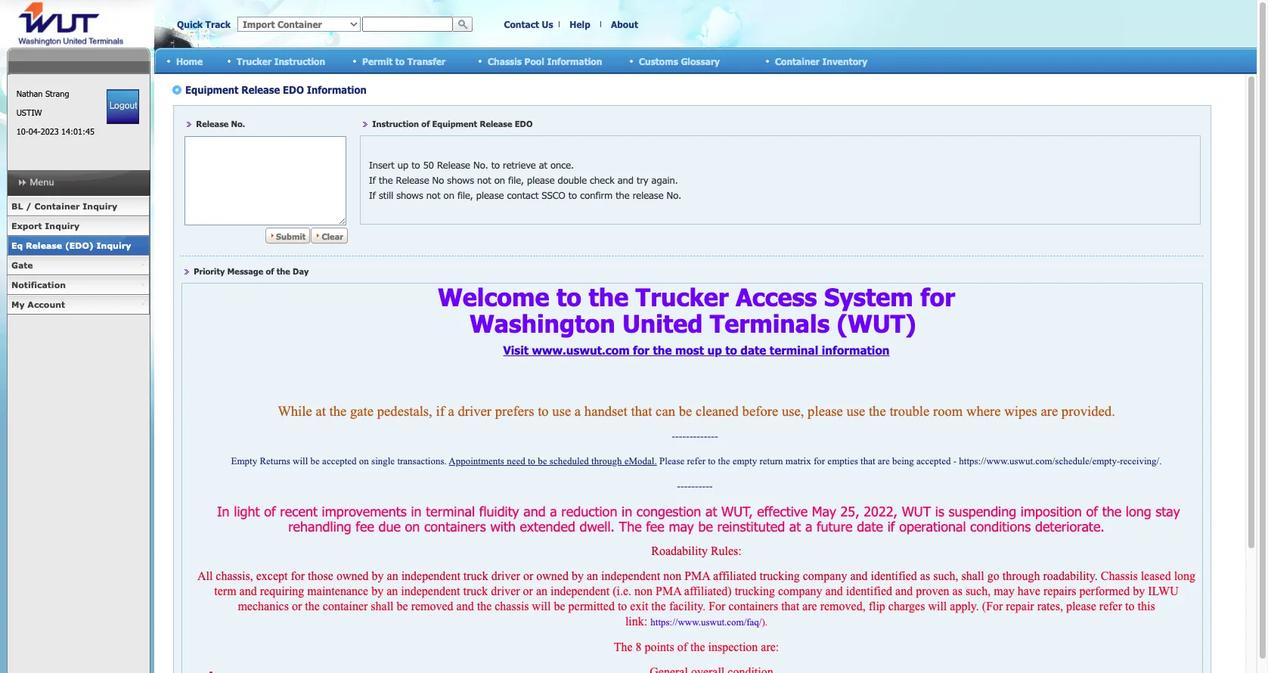 Task type: vqa. For each thing, say whether or not it's contained in the screenshot.
04-
yes



Task type: locate. For each thing, give the bounding box(es) containing it.
trucker instruction
[[237, 56, 325, 66]]

inventory
[[823, 56, 868, 66]]

quick
[[177, 19, 203, 30]]

inquiry right (edo)
[[97, 241, 131, 250]]

help
[[570, 19, 591, 30]]

instruction
[[274, 56, 325, 66]]

customs glossary
[[639, 56, 720, 66]]

trucker
[[237, 56, 272, 66]]

chassis
[[488, 56, 522, 66]]

0 vertical spatial container
[[775, 56, 820, 66]]

my account link
[[7, 295, 150, 315]]

inquiry
[[83, 201, 117, 211], [45, 221, 80, 231], [97, 241, 131, 250]]

0 vertical spatial inquiry
[[83, 201, 117, 211]]

inquiry down bl / container inquiry on the left of the page
[[45, 221, 80, 231]]

to
[[395, 56, 405, 66]]

gate
[[11, 260, 33, 270]]

2023
[[41, 126, 59, 136]]

transfer
[[407, 56, 446, 66]]

permit
[[362, 56, 393, 66]]

us
[[542, 19, 553, 30]]

container up export inquiry
[[34, 201, 80, 211]]

gate link
[[7, 256, 150, 275]]

export
[[11, 221, 42, 231]]

14:01:45
[[61, 126, 94, 136]]

ustiw
[[16, 107, 42, 117]]

my account
[[11, 300, 65, 309]]

about
[[611, 19, 638, 30]]

login image
[[107, 89, 139, 124]]

inquiry for (edo)
[[97, 241, 131, 250]]

2 vertical spatial inquiry
[[97, 241, 131, 250]]

1 vertical spatial container
[[34, 201, 80, 211]]

10-
[[16, 126, 28, 136]]

None text field
[[362, 17, 453, 32]]

permit to transfer
[[362, 56, 446, 66]]

eq
[[11, 241, 23, 250]]

nathan
[[16, 89, 43, 98]]

inquiry up the export inquiry link
[[83, 201, 117, 211]]

0 horizontal spatial container
[[34, 201, 80, 211]]

release
[[26, 241, 62, 250]]

10-04-2023 14:01:45
[[16, 126, 94, 136]]

container left inventory
[[775, 56, 820, 66]]

account
[[27, 300, 65, 309]]

container
[[775, 56, 820, 66], [34, 201, 80, 211]]



Task type: describe. For each thing, give the bounding box(es) containing it.
my
[[11, 300, 25, 309]]

1 horizontal spatial container
[[775, 56, 820, 66]]

glossary
[[681, 56, 720, 66]]

export inquiry
[[11, 221, 80, 231]]

bl
[[11, 201, 23, 211]]

inquiry for container
[[83, 201, 117, 211]]

1 vertical spatial inquiry
[[45, 221, 80, 231]]

contact us link
[[504, 19, 553, 30]]

information
[[547, 56, 602, 66]]

container inventory
[[775, 56, 868, 66]]

contact us
[[504, 19, 553, 30]]

track
[[205, 19, 231, 30]]

help link
[[570, 19, 591, 30]]

contact
[[504, 19, 539, 30]]

eq release (edo) inquiry link
[[7, 236, 150, 256]]

customs
[[639, 56, 678, 66]]

nathan strang
[[16, 89, 69, 98]]

about link
[[611, 19, 638, 30]]

export inquiry link
[[7, 216, 150, 236]]

bl / container inquiry
[[11, 201, 117, 211]]

bl / container inquiry link
[[7, 197, 150, 216]]

pool
[[525, 56, 545, 66]]

notification
[[11, 280, 66, 290]]

/
[[26, 201, 32, 211]]

quick track
[[177, 19, 231, 30]]

04-
[[28, 126, 41, 136]]

eq release (edo) inquiry
[[11, 241, 131, 250]]

home
[[176, 56, 203, 66]]

(edo)
[[65, 241, 94, 250]]

strang
[[45, 89, 69, 98]]

notification link
[[7, 275, 150, 295]]

chassis pool information
[[488, 56, 602, 66]]



